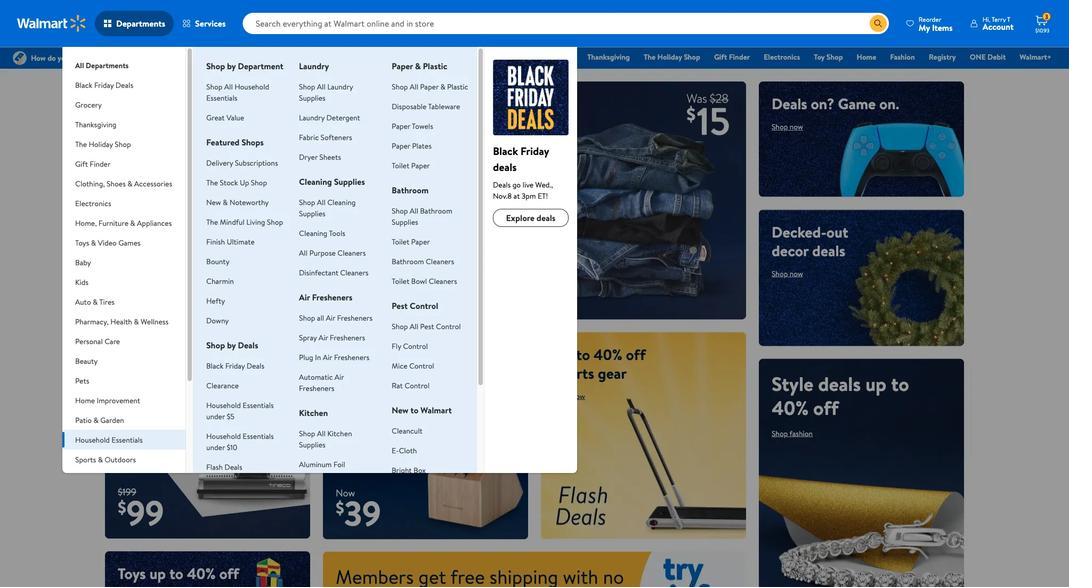 Task type: vqa. For each thing, say whether or not it's contained in the screenshot.
Games
yes



Task type: describe. For each thing, give the bounding box(es) containing it.
control for fly control
[[403, 341, 428, 351]]

paper down disposable
[[392, 121, 410, 131]]

baby button
[[62, 253, 186, 272]]

tableware
[[428, 101, 460, 111]]

shop now link for deals on? game on.
[[772, 122, 803, 132]]

Search search field
[[243, 13, 889, 34]]

air fresheners
[[299, 292, 353, 303]]

shop all bathroom supplies link
[[392, 206, 453, 227]]

high tech gifts, huge savings
[[118, 93, 256, 133]]

friday inside black friday deals deals go live wed., nov.8 at 3pm et!
[[521, 143, 549, 158]]

clearance
[[206, 380, 239, 391]]

laundry detergent link
[[299, 112, 360, 123]]

disposable tableware link
[[392, 101, 460, 111]]

laundry inside "shop all laundry supplies"
[[327, 81, 353, 92]]

grocery for grocery & essentials
[[507, 52, 533, 62]]

control up served
[[436, 321, 461, 332]]

$10
[[227, 442, 237, 453]]

2 toilet from the top
[[392, 236, 410, 247]]

essentials for household essentials under $5
[[243, 400, 274, 411]]

hefty
[[206, 296, 225, 306]]

personal care button
[[62, 332, 186, 351]]

automatic air fresheners
[[299, 372, 344, 393]]

paper up disposable tableware link
[[420, 81, 439, 92]]

finder for 'gift finder' dropdown button
[[90, 159, 111, 169]]

paper towels link
[[392, 121, 433, 131]]

out
[[827, 222, 849, 242]]

air right in
[[323, 352, 332, 363]]

supplies for bathroom
[[392, 217, 418, 227]]

all for pest control
[[410, 321, 418, 332]]

cleaning for cleaning tools
[[299, 228, 327, 238]]

home for home deals up to 30% off
[[118, 242, 168, 269]]

black up clearance
[[206, 361, 224, 371]]

1 vertical spatial plastic
[[447, 81, 468, 92]]

home for home improvement
[[75, 395, 95, 406]]

at
[[514, 191, 520, 201]]

e-cloth link
[[392, 445, 417, 456]]

paper left plates
[[392, 140, 410, 151]]

electronics link
[[759, 51, 805, 63]]

fresheners down spray air fresheners "link" at the left bottom of page
[[334, 352, 370, 363]]

2 toilet paper from the top
[[392, 236, 430, 247]]

toilet bowl cleaners link
[[392, 276, 457, 286]]

great value
[[206, 112, 244, 123]]

& up tableware
[[441, 81, 446, 92]]

$ for 99
[[118, 495, 126, 519]]

all for cleaning supplies
[[317, 197, 326, 207]]

flash deals link
[[206, 462, 242, 472]]

the for the stock up shop link
[[206, 177, 218, 188]]

care
[[105, 336, 120, 347]]

mice control
[[392, 361, 434, 371]]

nov.8
[[493, 191, 512, 201]]

bright box link
[[392, 465, 426, 476]]

mice
[[392, 361, 408, 371]]

shop inside shop all household essentials
[[206, 81, 223, 92]]

air right the spray
[[319, 332, 328, 343]]

was dollar $199, now dollar 99 group
[[105, 486, 164, 539]]

by for deals
[[227, 340, 236, 351]]

& inside patio & garden dropdown button
[[94, 415, 99, 425]]

deals inside dropdown button
[[116, 80, 133, 90]]

black friday deals inside dropdown button
[[75, 80, 133, 90]]

fresheners up the shop all air fresheners link
[[312, 292, 353, 303]]

featured shops
[[206, 136, 264, 148]]

the holiday shop for the holiday shop link
[[644, 52, 700, 62]]

party
[[133, 474, 151, 485]]

bathroom cleaners
[[392, 256, 454, 267]]

grocery for grocery
[[75, 99, 102, 110]]

cleaning inside shop all cleaning supplies
[[327, 197, 356, 207]]

cleancult
[[392, 426, 423, 436]]

sports & outdoors
[[75, 455, 136, 465]]

shop now link for home deals are served
[[336, 372, 367, 383]]

registry
[[929, 52, 956, 62]]

39
[[344, 490, 381, 537]]

fresheners down the shop all air fresheners link
[[330, 332, 365, 343]]

living
[[246, 217, 265, 227]]

home deals are served
[[336, 344, 482, 365]]

shop now link for up to 40% off sports gear
[[554, 391, 585, 402]]

pharmacy, health & wellness
[[75, 316, 169, 327]]

new for new & noteworthy
[[206, 197, 221, 207]]

& inside auto & tires dropdown button
[[93, 297, 98, 307]]

home, furniture & appliances
[[75, 218, 172, 228]]

grocery & essentials link
[[503, 51, 578, 63]]

grocery & essentials
[[507, 52, 574, 62]]

essentials down walmart site-wide search box
[[542, 52, 574, 62]]

electronics for electronics link
[[764, 52, 800, 62]]

all left purpose at the top of page
[[299, 248, 308, 258]]

gift finder button
[[62, 154, 186, 174]]

shop now for up to 40% off sports gear
[[554, 391, 585, 402]]

supplies for laundry
[[299, 93, 326, 103]]

patio
[[75, 415, 92, 425]]

home for home deals are served
[[336, 344, 375, 365]]

new & noteworthy
[[206, 197, 269, 207]]

stock
[[220, 177, 238, 188]]

shop inside shop all cleaning supplies
[[299, 197, 315, 207]]

deals inside the decked-out decor deals
[[812, 240, 846, 261]]

in
[[315, 352, 321, 363]]

toy shop
[[814, 52, 843, 62]]

household essentials button
[[62, 430, 186, 450]]

black friday deals link for clearance
[[206, 361, 264, 371]]

all for shop by department
[[224, 81, 233, 92]]

charmin
[[206, 276, 234, 286]]

& up 'shop all paper & plastic'
[[415, 60, 421, 72]]

household essentials image
[[493, 60, 569, 135]]

disinfectant
[[299, 267, 339, 278]]

now for home deals up to 30% off
[[136, 324, 149, 335]]

shop now link for save big!
[[336, 290, 385, 307]]

friday down shop by deals
[[225, 361, 245, 371]]

furniture
[[99, 218, 128, 228]]

shop all cleaning supplies link
[[299, 197, 356, 219]]

services
[[195, 18, 226, 29]]

supplies inside the seasonal decor & party supplies
[[75, 485, 102, 496]]

0 horizontal spatial pest
[[392, 300, 408, 312]]

1 horizontal spatial pest
[[420, 321, 434, 332]]

black inside black friday deals deals go live wed., nov.8 at 3pm et!
[[493, 143, 518, 158]]

& inside toys & video games dropdown button
[[91, 238, 96, 248]]

fashion
[[790, 428, 813, 439]]

black up shop all paper & plastic link at left
[[435, 52, 452, 62]]

thanksgiving link
[[583, 51, 635, 63]]

off inside style deals up to 40% off
[[814, 395, 839, 421]]

on?
[[811, 93, 835, 114]]

bounty link
[[206, 256, 230, 267]]

departments button
[[95, 11, 174, 36]]

off inside home deals up to 30% off
[[118, 290, 143, 317]]

99
[[126, 489, 164, 536]]

wellness
[[141, 316, 169, 327]]

home improvement button
[[62, 391, 186, 411]]

cleaners up toilet bowl cleaners link at the top left of page
[[426, 256, 454, 267]]

household for household essentials under $5
[[206, 400, 241, 411]]

spray
[[299, 332, 317, 343]]

shop now for save big!
[[344, 293, 376, 304]]

fresheners inside automatic air fresheners
[[299, 383, 335, 393]]

downy
[[206, 315, 229, 326]]

shop now link for home deals up to 30% off
[[118, 324, 149, 335]]

essentials for household essentials
[[112, 435, 143, 445]]

& inside the seasonal decor & party supplies
[[127, 474, 132, 485]]

finder for gift finder link
[[729, 52, 750, 62]]

walmart image
[[17, 15, 86, 32]]

sports & outdoors button
[[62, 450, 186, 470]]

shop inside shop all kitchen supplies
[[299, 428, 315, 439]]

home link
[[852, 51, 881, 63]]

decked-out decor deals
[[772, 222, 849, 261]]

delivery subscriptions
[[206, 158, 278, 168]]

foil
[[334, 459, 345, 470]]

now for up to 40% off sports gear
[[572, 391, 585, 402]]

gifts,
[[186, 93, 220, 114]]

thanksgiving button
[[62, 115, 186, 134]]

kids
[[75, 277, 89, 287]]

toys up to 40% off
[[118, 564, 239, 584]]

cleaners right bowl
[[429, 276, 457, 286]]

electronics for electronics dropdown button
[[75, 198, 111, 208]]

et!
[[538, 191, 548, 201]]

the for the mindful living shop link on the top of page
[[206, 217, 218, 227]]

now dollar 39 null group
[[323, 486, 381, 540]]

high
[[118, 93, 149, 114]]

now for save big!
[[363, 293, 376, 304]]

ultimate
[[227, 236, 255, 247]]

e-
[[392, 445, 399, 456]]

1 vertical spatial departments
[[86, 60, 129, 70]]

thanksgiving for thanksgiving link on the right top of the page
[[588, 52, 630, 62]]

holiday for the holiday shop link
[[658, 52, 682, 62]]

delivery
[[206, 158, 233, 168]]

control for pest control
[[410, 300, 438, 312]]

cleaning for cleaning supplies
[[299, 176, 332, 188]]

to inside up to 40% off sports gear
[[576, 344, 590, 365]]

air inside automatic air fresheners
[[335, 372, 344, 382]]

by for department
[[227, 60, 236, 72]]

shop all kitchen supplies
[[299, 428, 352, 450]]

one debit
[[970, 52, 1006, 62]]

$ for 39
[[336, 496, 344, 520]]

account
[[983, 21, 1014, 33]]

cleaners down all purpose cleaners 'link'
[[340, 267, 369, 278]]

black inside dropdown button
[[75, 80, 92, 90]]

paper towels
[[392, 121, 433, 131]]

shop all pest control
[[392, 321, 461, 332]]

seasonal decor & party supplies
[[75, 474, 151, 496]]

clothing,
[[75, 178, 105, 189]]

explore deals
[[506, 212, 556, 224]]

& inside clothing, shoes & accessories dropdown button
[[128, 178, 132, 189]]

toy shop link
[[809, 51, 848, 63]]

fly control link
[[392, 341, 428, 351]]

seasonal decor & party supplies button
[[62, 470, 186, 501]]

fabric softeners link
[[299, 132, 352, 142]]

all for laundry
[[317, 81, 326, 92]]

decked-
[[772, 222, 827, 242]]



Task type: locate. For each thing, give the bounding box(es) containing it.
home down search icon
[[857, 52, 877, 62]]

home for home
[[857, 52, 877, 62]]

hefty link
[[206, 296, 225, 306]]

0 vertical spatial toilet paper
[[392, 160, 430, 171]]

deals inside home deals up to 30% off
[[173, 242, 215, 269]]

toilet paper up bathroom cleaners link
[[392, 236, 430, 247]]

paper plates link
[[392, 140, 432, 151]]

supplies inside shop all cleaning supplies
[[299, 208, 326, 219]]

toilet up bathroom cleaners link
[[392, 236, 410, 247]]

personal
[[75, 336, 103, 347]]

essentials inside household essentials under $5
[[243, 400, 274, 411]]

supplies up save big! on the top of the page
[[392, 217, 418, 227]]

& right shoes
[[128, 178, 132, 189]]

2 under from the top
[[206, 442, 225, 453]]

essentials inside the household essentials under $10
[[243, 431, 274, 441]]

1 vertical spatial new
[[392, 405, 409, 416]]

household up the $10 at bottom
[[206, 431, 241, 441]]

0 horizontal spatial gift finder
[[75, 159, 111, 169]]

disposable tableware
[[392, 101, 460, 111]]

1 vertical spatial gift finder
[[75, 159, 111, 169]]

1 toilet paper link from the top
[[392, 160, 430, 171]]

black friday deals link for grocery & essentials
[[430, 51, 498, 63]]

0 vertical spatial pest
[[392, 300, 408, 312]]

0 vertical spatial thanksgiving
[[588, 52, 630, 62]]

under left the $10 at bottom
[[206, 442, 225, 453]]

deals for home deals are served
[[379, 344, 412, 365]]

under inside the household essentials under $10
[[206, 442, 225, 453]]

40% inside up to 40% off sports gear
[[594, 344, 623, 365]]

home inside dropdown button
[[75, 395, 95, 406]]

departments up black friday deals dropdown button
[[86, 60, 129, 70]]

essentials inside dropdown button
[[112, 435, 143, 445]]

electronics left toy
[[764, 52, 800, 62]]

all inside shop all household essentials
[[224, 81, 233, 92]]

household inside household essentials under $5
[[206, 400, 241, 411]]

disposable
[[392, 101, 427, 111]]

control right the fly
[[403, 341, 428, 351]]

& right the patio
[[94, 415, 99, 425]]

black friday deals for clearance
[[206, 361, 264, 371]]

deals for explore deals
[[537, 212, 556, 224]]

cleaning tools
[[299, 228, 345, 238]]

now $ 39
[[336, 486, 381, 537]]

2 horizontal spatial 40%
[[772, 395, 809, 421]]

1 vertical spatial laundry
[[327, 81, 353, 92]]

0 horizontal spatial toys
[[75, 238, 89, 248]]

bathroom for bathroom cleaners
[[392, 256, 424, 267]]

up inside style deals up to 40% off
[[866, 371, 887, 397]]

all for bathroom
[[410, 206, 418, 216]]

departments up all departments link
[[116, 18, 165, 29]]

black friday deals down all departments
[[75, 80, 133, 90]]

deals for style deals up to 40% off
[[818, 371, 861, 397]]

0 vertical spatial up
[[118, 266, 139, 293]]

pest control
[[392, 300, 438, 312]]

2 vertical spatial bathroom
[[392, 256, 424, 267]]

flash
[[206, 462, 223, 472]]

now down plug in air fresheners
[[354, 372, 367, 383]]

1 vertical spatial by
[[227, 340, 236, 351]]

& inside sports & outdoors dropdown button
[[98, 455, 103, 465]]

the for the holiday shop link
[[644, 52, 656, 62]]

2 vertical spatial toilet
[[392, 276, 410, 286]]

paper up bathroom cleaners
[[411, 236, 430, 247]]

tires
[[99, 297, 115, 307]]

$5
[[227, 411, 235, 422]]

cleaning up purpose at the top of page
[[299, 228, 327, 238]]

supplies inside "shop all laundry supplies"
[[299, 93, 326, 103]]

essentials inside shop all household essentials
[[206, 93, 238, 103]]

black up go
[[493, 143, 518, 158]]

walmart
[[421, 405, 452, 416]]

supplies for cleaning supplies
[[299, 208, 326, 219]]

control up shop all pest control link
[[410, 300, 438, 312]]

all inside shop all kitchen supplies
[[317, 428, 326, 439]]

& left tires
[[93, 297, 98, 307]]

0 vertical spatial black friday deals
[[435, 52, 493, 62]]

0 horizontal spatial thanksgiving
[[75, 119, 116, 130]]

1 vertical spatial grocery
[[75, 99, 102, 110]]

deals inside black friday deals deals go live wed., nov.8 at 3pm et!
[[493, 179, 511, 190]]

all up fly control link
[[410, 321, 418, 332]]

household up huge
[[235, 81, 269, 92]]

laundry up shop all laundry supplies link at the top of the page
[[299, 60, 329, 72]]

1 vertical spatial finder
[[90, 159, 111, 169]]

now for decked-out decor deals
[[790, 268, 803, 279]]

registry link
[[924, 51, 961, 63]]

now right health
[[136, 324, 149, 335]]

1 vertical spatial toys
[[118, 564, 146, 584]]

30%
[[166, 266, 201, 293]]

0 vertical spatial gift finder
[[714, 52, 750, 62]]

gift finder for gift finder link
[[714, 52, 750, 62]]

home up kids dropdown button
[[118, 242, 168, 269]]

0 vertical spatial by
[[227, 60, 236, 72]]

& right health
[[134, 316, 139, 327]]

the for the holiday shop dropdown button on the top left
[[75, 139, 87, 149]]

charmin link
[[206, 276, 234, 286]]

the holiday shop for the holiday shop dropdown button on the top left
[[75, 139, 131, 149]]

all up aluminum foil
[[317, 428, 326, 439]]

games
[[118, 238, 141, 248]]

supplies inside shop all kitchen supplies
[[299, 440, 326, 450]]

household up $5
[[206, 400, 241, 411]]

mice control link
[[392, 361, 434, 371]]

1 horizontal spatial $
[[336, 496, 344, 520]]

fresheners up spray air fresheners "link" at the left bottom of page
[[337, 313, 373, 323]]

decor
[[105, 474, 125, 485]]

0 horizontal spatial gift
[[75, 159, 88, 169]]

deals for home deals up to 30% off
[[173, 242, 215, 269]]

0 vertical spatial the holiday shop
[[644, 52, 700, 62]]

debit
[[988, 52, 1006, 62]]

finder left electronics link
[[729, 52, 750, 62]]

1 toilet paper from the top
[[392, 160, 430, 171]]

value
[[227, 112, 244, 123]]

new for new to walmart
[[392, 405, 409, 416]]

aluminum
[[299, 459, 332, 470]]

bathroom inside shop all bathroom supplies
[[420, 206, 453, 216]]

1 horizontal spatial finder
[[729, 52, 750, 62]]

& inside home, furniture & appliances dropdown button
[[130, 218, 135, 228]]

all inside all departments link
[[75, 60, 84, 70]]

2 by from the top
[[227, 340, 236, 351]]

0 vertical spatial kitchen
[[299, 407, 328, 419]]

household inside dropdown button
[[75, 435, 110, 445]]

cleaning down cleaning supplies
[[327, 197, 356, 207]]

1 vertical spatial gift
[[75, 159, 88, 169]]

finish
[[206, 236, 225, 247]]

shop all paper & plastic
[[392, 81, 468, 92]]

up inside home deals up to 30% off
[[118, 266, 139, 293]]

air down disinfectant
[[299, 292, 310, 303]]

1 vertical spatial toilet paper
[[392, 236, 430, 247]]

personal care
[[75, 336, 120, 347]]

3 toilet from the top
[[392, 276, 410, 286]]

all up laundry detergent
[[317, 81, 326, 92]]

off
[[118, 290, 143, 317], [626, 344, 646, 365], [814, 395, 839, 421], [219, 564, 239, 584]]

black friday deals up 'shop all paper & plastic'
[[435, 52, 493, 62]]

2 vertical spatial up
[[149, 564, 166, 584]]

1 vertical spatial under
[[206, 442, 225, 453]]

the right thanksgiving link on the right top of the page
[[644, 52, 656, 62]]

explore deals link
[[493, 209, 569, 227]]

0 horizontal spatial up
[[240, 177, 249, 188]]

shop now for home deals are served
[[336, 372, 367, 383]]

0 horizontal spatial black friday deals link
[[206, 361, 264, 371]]

under for household essentials under $10
[[206, 442, 225, 453]]

finder inside gift finder link
[[729, 52, 750, 62]]

cleaners down tools
[[338, 248, 366, 258]]

0 vertical spatial 40%
[[594, 344, 623, 365]]

toilet paper down paper plates link
[[392, 160, 430, 171]]

gift up clothing,
[[75, 159, 88, 169]]

0 horizontal spatial $
[[118, 495, 126, 519]]

0 vertical spatial new
[[206, 197, 221, 207]]

plastic
[[423, 60, 448, 72], [447, 81, 468, 92]]

departments
[[116, 18, 165, 29], [86, 60, 129, 70]]

finder
[[729, 52, 750, 62], [90, 159, 111, 169]]

0 vertical spatial electronics
[[764, 52, 800, 62]]

deals
[[476, 52, 493, 62], [116, 80, 133, 90], [772, 93, 808, 114], [493, 179, 511, 190], [238, 340, 258, 351], [247, 361, 264, 371], [225, 462, 242, 472]]

shop inside "shop all laundry supplies"
[[299, 81, 315, 92]]

0 vertical spatial under
[[206, 411, 225, 422]]

black friday deals link down shop by deals
[[206, 361, 264, 371]]

air down plug in air fresheners
[[335, 372, 344, 382]]

2 vertical spatial 40%
[[187, 564, 216, 584]]

supplies up laundry detergent
[[299, 93, 326, 103]]

detergent
[[327, 112, 360, 123]]

0 vertical spatial up
[[240, 177, 249, 188]]

1 vertical spatial black friday deals
[[75, 80, 133, 90]]

by up shop all household essentials link
[[227, 60, 236, 72]]

0 vertical spatial holiday
[[658, 52, 682, 62]]

& inside pharmacy, health & wellness dropdown button
[[134, 316, 139, 327]]

now down savings
[[136, 140, 149, 151]]

& inside grocery & essentials link
[[535, 52, 540, 62]]

household inside shop all household essentials
[[235, 81, 269, 92]]

0 horizontal spatial up
[[118, 266, 139, 293]]

toys for toys & video games
[[75, 238, 89, 248]]

plastic up tableware
[[447, 81, 468, 92]]

up for style deals up to 40% off
[[866, 371, 887, 397]]

essentials down household essentials under $5 link
[[243, 431, 274, 441]]

new up cleancult
[[392, 405, 409, 416]]

1 horizontal spatial up
[[149, 564, 166, 584]]

mindful
[[220, 217, 245, 227]]

1 horizontal spatial 40%
[[594, 344, 623, 365]]

toilet paper link up bathroom cleaners link
[[392, 236, 430, 247]]

household essentials under $5
[[206, 400, 274, 422]]

1 vertical spatial 40%
[[772, 395, 809, 421]]

shop all laundry supplies
[[299, 81, 353, 103]]

thanksgiving inside dropdown button
[[75, 119, 116, 130]]

1 vertical spatial toilet
[[392, 236, 410, 247]]

friday
[[454, 52, 474, 62], [94, 80, 114, 90], [521, 143, 549, 158], [225, 361, 245, 371]]

under inside household essentials under $5
[[206, 411, 225, 422]]

shop by deals
[[206, 340, 258, 351]]

0 vertical spatial plastic
[[423, 60, 448, 72]]

paper plates
[[392, 140, 432, 151]]

to inside home deals up to 30% off
[[144, 266, 161, 293]]

1 horizontal spatial the holiday shop
[[644, 52, 700, 62]]

household up the sports
[[75, 435, 110, 445]]

under
[[206, 411, 225, 422], [206, 442, 225, 453]]

air right all
[[326, 313, 335, 323]]

holiday
[[658, 52, 682, 62], [89, 139, 113, 149]]

auto
[[75, 297, 91, 307]]

2 toilet paper link from the top
[[392, 236, 430, 247]]

toys for toys up to 40% off
[[118, 564, 146, 584]]

essentials up the household essentials under $10
[[243, 400, 274, 411]]

supplies up cleaning tools
[[299, 208, 326, 219]]

kitchen inside shop all kitchen supplies
[[327, 428, 352, 439]]

towels
[[412, 121, 433, 131]]

paper down plates
[[411, 160, 430, 171]]

household for household essentials under $10
[[206, 431, 241, 441]]

now
[[336, 486, 355, 500]]

all inside shop all bathroom supplies
[[410, 206, 418, 216]]

1 horizontal spatial toys
[[118, 564, 146, 584]]

finish ultimate
[[206, 236, 255, 247]]

shop now for home deals up to 30% off
[[118, 324, 149, 335]]

household inside the household essentials under $10
[[206, 431, 241, 441]]

control for mice control
[[409, 361, 434, 371]]

bathroom up bowl
[[392, 256, 424, 267]]

$ inside $199 $ 99
[[118, 495, 126, 519]]

1 vertical spatial up
[[866, 371, 887, 397]]

0 vertical spatial bathroom
[[392, 184, 429, 196]]

1 horizontal spatial black friday deals link
[[430, 51, 498, 63]]

search icon image
[[874, 19, 883, 28]]

0 horizontal spatial finder
[[90, 159, 111, 169]]

1 horizontal spatial holiday
[[658, 52, 682, 62]]

gift for gift finder link
[[714, 52, 727, 62]]

1 horizontal spatial gift
[[714, 52, 727, 62]]

shop inside shop all bathroom supplies
[[392, 206, 408, 216]]

served
[[439, 344, 482, 365]]

up for home deals up to 30% off
[[118, 266, 139, 293]]

2 vertical spatial black friday deals
[[206, 361, 264, 371]]

& left party
[[127, 474, 132, 485]]

1 vertical spatial up
[[554, 344, 573, 365]]

kitchen up foil on the bottom left of page
[[327, 428, 352, 439]]

1 vertical spatial cleaning
[[327, 197, 356, 207]]

the up clothing,
[[75, 139, 87, 149]]

black friday deals deals go live wed., nov.8 at 3pm et!
[[493, 143, 553, 201]]

deals inside black friday deals deals go live wed., nov.8 at 3pm et!
[[493, 159, 517, 174]]

under left $5
[[206, 411, 225, 422]]

electronics inside dropdown button
[[75, 198, 111, 208]]

$199 $ 99
[[118, 486, 164, 536]]

$ inside the now $ 39
[[336, 496, 344, 520]]

0 vertical spatial cleaning
[[299, 176, 332, 188]]

2 vertical spatial cleaning
[[299, 228, 327, 238]]

supplies down seasonal
[[75, 485, 102, 496]]

shop now for decked-out decor deals
[[772, 268, 803, 279]]

pest up shop all pest control
[[392, 300, 408, 312]]

toilet paper link
[[392, 160, 430, 171], [392, 236, 430, 247]]

laundry
[[299, 60, 329, 72], [327, 81, 353, 92], [299, 112, 325, 123]]

toys inside dropdown button
[[75, 238, 89, 248]]

gift inside dropdown button
[[75, 159, 88, 169]]

1 vertical spatial electronics
[[75, 198, 111, 208]]

walmart+
[[1020, 52, 1052, 62]]

essentials up great value
[[206, 93, 238, 103]]

black friday deals for grocery & essentials
[[435, 52, 493, 62]]

grocery
[[507, 52, 533, 62], [75, 99, 102, 110]]

laundry for laundry
[[299, 60, 329, 72]]

sports
[[554, 363, 594, 384]]

bowl
[[411, 276, 427, 286]]

Walmart Site-Wide search field
[[243, 13, 889, 34]]

2 horizontal spatial up
[[866, 371, 887, 397]]

downy link
[[206, 315, 229, 326]]

plastic up shop all paper & plastic link at left
[[423, 60, 448, 72]]

0 vertical spatial toys
[[75, 238, 89, 248]]

friday down all departments
[[94, 80, 114, 90]]

up to 40% off sports gear
[[554, 344, 646, 384]]

toys & video games button
[[62, 233, 186, 253]]

0 vertical spatial grocery
[[507, 52, 533, 62]]

appliances
[[137, 218, 172, 228]]

toilet paper
[[392, 160, 430, 171], [392, 236, 430, 247]]

plug in air fresheners link
[[299, 352, 370, 363]]

1 horizontal spatial black friday deals
[[206, 361, 264, 371]]

shop now for high tech gifts, huge savings
[[118, 140, 149, 151]]

0 horizontal spatial new
[[206, 197, 221, 207]]

0 horizontal spatial grocery
[[75, 99, 102, 110]]

1 toilet from the top
[[392, 160, 410, 171]]

gift right the holiday shop link
[[714, 52, 727, 62]]

0 vertical spatial toilet paper link
[[392, 160, 430, 171]]

shop now for deals on? game on.
[[772, 122, 803, 132]]

live
[[523, 179, 534, 190]]

toilet down paper plates link
[[392, 160, 410, 171]]

electronics
[[764, 52, 800, 62], [75, 198, 111, 208]]

home down spray air fresheners "link" at the left bottom of page
[[336, 344, 375, 365]]

shop all air fresheners
[[299, 313, 373, 323]]

the inside dropdown button
[[75, 139, 87, 149]]

deals inside style deals up to 40% off
[[818, 371, 861, 397]]

0 horizontal spatial 40%
[[187, 564, 216, 584]]

up inside up to 40% off sports gear
[[554, 344, 573, 365]]

black friday deals link up 'shop all paper & plastic'
[[430, 51, 498, 63]]

0 vertical spatial laundry
[[299, 60, 329, 72]]

1 horizontal spatial gift finder
[[714, 52, 750, 62]]

control for rat control
[[405, 380, 430, 391]]

gift for 'gift finder' dropdown button
[[75, 159, 88, 169]]

1 vertical spatial pest
[[420, 321, 434, 332]]

shop all household essentials link
[[206, 81, 269, 103]]

1 vertical spatial bathroom
[[420, 206, 453, 216]]

40% inside style deals up to 40% off
[[772, 395, 809, 421]]

0 vertical spatial black friday deals link
[[430, 51, 498, 63]]

0 horizontal spatial black friday deals
[[75, 80, 133, 90]]

shop inside dropdown button
[[115, 139, 131, 149]]

thanksgiving for "thanksgiving" dropdown button
[[75, 119, 116, 130]]

0 horizontal spatial holiday
[[89, 139, 113, 149]]

now for deals on? game on.
[[790, 122, 803, 132]]

1 vertical spatial the holiday shop
[[75, 139, 131, 149]]

home improvement
[[75, 395, 140, 406]]

paper up 'shop all paper & plastic'
[[392, 60, 413, 72]]

departments inside dropdown button
[[116, 18, 165, 29]]

holiday for the holiday shop dropdown button on the top left
[[89, 139, 113, 149]]

home up the patio
[[75, 395, 95, 406]]

1 vertical spatial holiday
[[89, 139, 113, 149]]

1 vertical spatial kitchen
[[327, 428, 352, 439]]

0 vertical spatial gift
[[714, 52, 727, 62]]

all up disposable
[[410, 81, 418, 92]]

supplies down sheets
[[334, 176, 365, 188]]

under for household essentials under $5
[[206, 411, 225, 422]]

up left gear
[[554, 344, 573, 365]]

1 horizontal spatial up
[[554, 344, 573, 365]]

now down the sports
[[572, 391, 585, 402]]

0 horizontal spatial the holiday shop
[[75, 139, 131, 149]]

shop all kitchen supplies link
[[299, 428, 352, 450]]

& right the sports
[[98, 455, 103, 465]]

all for kitchen
[[317, 428, 326, 439]]

0 horizontal spatial electronics
[[75, 198, 111, 208]]

supplies inside shop all bathroom supplies
[[392, 217, 418, 227]]

supplies up aluminum
[[299, 440, 326, 450]]

dryer sheets link
[[299, 152, 341, 162]]

bathroom for bathroom
[[392, 184, 429, 196]]

all for paper & plastic
[[410, 81, 418, 92]]

0 vertical spatial departments
[[116, 18, 165, 29]]

essentials for household essentials under $10
[[243, 431, 274, 441]]

style deals up to 40% off
[[772, 371, 909, 421]]

laundry for laundry detergent
[[299, 112, 325, 123]]

by down downy link
[[227, 340, 236, 351]]

gift finder left electronics link
[[714, 52, 750, 62]]

finish ultimate link
[[206, 236, 255, 247]]

now for home deals are served
[[354, 372, 367, 383]]

beauty button
[[62, 351, 186, 371]]

kitchen
[[299, 407, 328, 419], [327, 428, 352, 439]]

all up huge
[[224, 81, 233, 92]]

0 vertical spatial finder
[[729, 52, 750, 62]]

off inside up to 40% off sports gear
[[626, 344, 646, 365]]

all inside shop all cleaning supplies
[[317, 197, 326, 207]]

2 horizontal spatial black friday deals
[[435, 52, 493, 62]]

1 vertical spatial thanksgiving
[[75, 119, 116, 130]]

black friday deals down shop by deals
[[206, 361, 264, 371]]

friday up 'shop all paper & plastic'
[[454, 52, 474, 62]]

gift finder inside dropdown button
[[75, 159, 111, 169]]

supplies for kitchen
[[299, 440, 326, 450]]

2 vertical spatial laundry
[[299, 112, 325, 123]]

the holiday shop inside dropdown button
[[75, 139, 131, 149]]

1 under from the top
[[206, 411, 225, 422]]

holiday inside dropdown button
[[89, 139, 113, 149]]

now down decor
[[790, 268, 803, 279]]

huge
[[223, 93, 256, 114]]

1 horizontal spatial new
[[392, 405, 409, 416]]

the holiday shop link
[[639, 51, 705, 63]]

toilet left bowl
[[392, 276, 410, 286]]

laundry up the detergent
[[327, 81, 353, 92]]

pest down pest control
[[420, 321, 434, 332]]

finder inside 'gift finder' dropdown button
[[90, 159, 111, 169]]

to inside style deals up to 40% off
[[891, 371, 909, 397]]

household for household essentials
[[75, 435, 110, 445]]

1 by from the top
[[227, 60, 236, 72]]

grocery inside dropdown button
[[75, 99, 102, 110]]

cleaning
[[299, 176, 332, 188], [327, 197, 356, 207], [299, 228, 327, 238]]

kitchen up shop all kitchen supplies link
[[299, 407, 328, 419]]

1 horizontal spatial grocery
[[507, 52, 533, 62]]

laundry up the fabric
[[299, 112, 325, 123]]

& right furniture
[[130, 218, 135, 228]]

now down deals on? game on.
[[790, 122, 803, 132]]

all inside "shop all laundry supplies"
[[317, 81, 326, 92]]

1 vertical spatial black friday deals link
[[206, 361, 264, 371]]

1 horizontal spatial thanksgiving
[[588, 52, 630, 62]]

bathroom
[[392, 184, 429, 196], [420, 206, 453, 216], [392, 256, 424, 267]]

plates
[[412, 140, 432, 151]]

shop now link for high tech gifts, huge savings
[[118, 140, 149, 151]]

shop now link for decked-out decor deals
[[772, 268, 803, 279]]

friday inside dropdown button
[[94, 80, 114, 90]]

& down stock
[[223, 197, 228, 207]]

gift finder for 'gift finder' dropdown button
[[75, 159, 111, 169]]

aluminum foil
[[299, 459, 345, 470]]

0 vertical spatial toilet
[[392, 160, 410, 171]]

1 horizontal spatial electronics
[[764, 52, 800, 62]]

decor
[[772, 240, 809, 261]]

1 vertical spatial toilet paper link
[[392, 236, 430, 247]]

health
[[111, 316, 132, 327]]

delivery subscriptions link
[[206, 158, 278, 168]]

black
[[435, 52, 452, 62], [75, 80, 92, 90], [493, 143, 518, 158], [206, 361, 224, 371]]

home inside home deals up to 30% off
[[118, 242, 168, 269]]

now for high tech gifts, huge savings
[[136, 140, 149, 151]]



